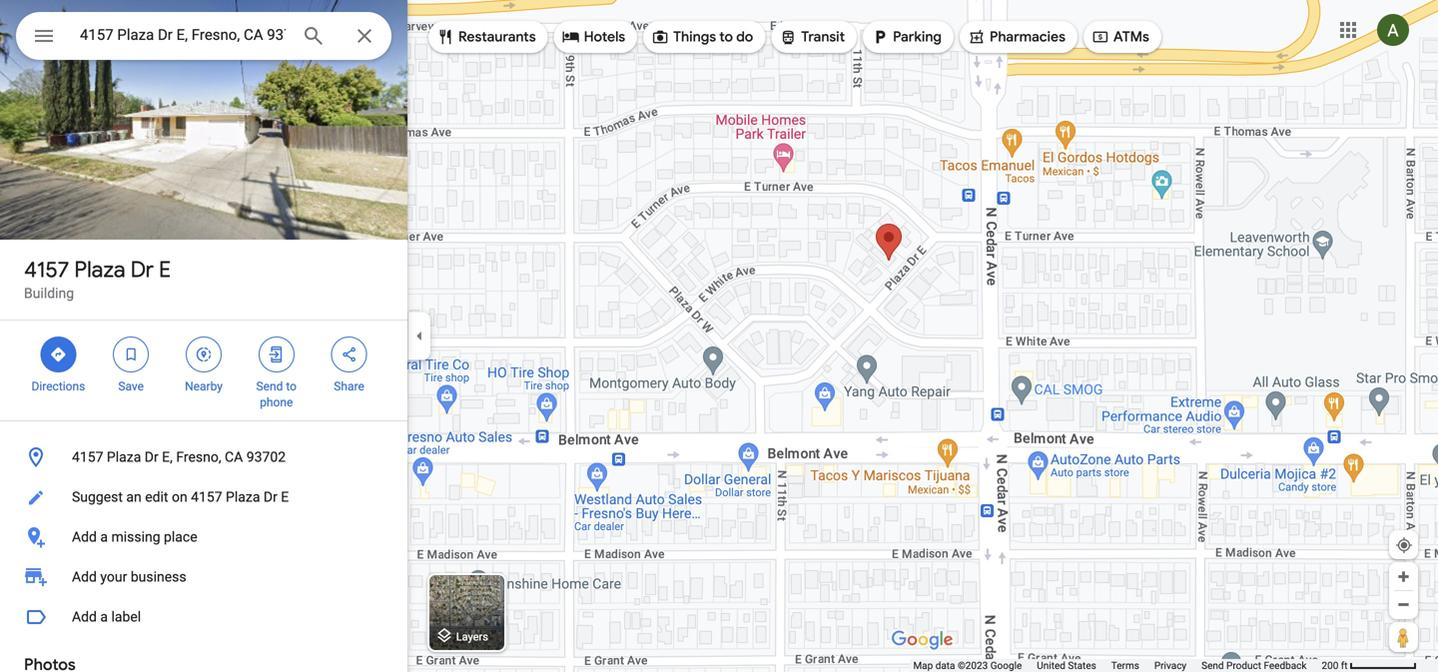 Task type: describe. For each thing, give the bounding box(es) containing it.
e,
[[162, 449, 173, 466]]


[[32, 21, 56, 50]]

add a label button
[[0, 598, 408, 638]]

 button
[[16, 12, 72, 64]]


[[122, 344, 140, 366]]

product
[[1227, 660, 1262, 672]]

terms button
[[1112, 660, 1140, 673]]

4157 plaza dr e building
[[24, 256, 171, 302]]

collapse side panel image
[[409, 325, 431, 347]]


[[871, 26, 889, 48]]

dr for e,
[[145, 449, 159, 466]]

phone
[[260, 396, 293, 410]]

united states
[[1038, 660, 1097, 672]]

suggest an edit on 4157 plaza dr e button
[[0, 478, 408, 518]]

4157 plaza dr e, fresno, ca 93702
[[72, 449, 286, 466]]

suggest
[[72, 489, 123, 506]]

label
[[111, 609, 141, 626]]


[[1092, 26, 1110, 48]]


[[652, 26, 670, 48]]

 hotels
[[562, 26, 626, 48]]

zoom out image
[[1397, 598, 1412, 613]]

a for missing
[[100, 529, 108, 546]]

send product feedback
[[1202, 660, 1308, 672]]

add your business link
[[0, 558, 408, 598]]

nearby
[[185, 380, 223, 394]]

transit
[[802, 28, 845, 46]]

200 ft button
[[1323, 660, 1418, 672]]

suggest an edit on 4157 plaza dr e
[[72, 489, 289, 506]]

 transit
[[780, 26, 845, 48]]

do
[[737, 28, 754, 46]]

data
[[936, 660, 956, 672]]

business
[[131, 569, 186, 586]]

terms
[[1112, 660, 1140, 672]]

200
[[1323, 660, 1339, 672]]

add your business
[[72, 569, 186, 586]]


[[268, 344, 286, 366]]

footer inside google maps element
[[914, 660, 1323, 673]]

show your location image
[[1396, 537, 1414, 555]]

add for add a missing place
[[72, 529, 97, 546]]

 parking
[[871, 26, 942, 48]]

send product feedback button
[[1202, 660, 1308, 673]]

send to phone
[[256, 380, 297, 410]]

privacy
[[1155, 660, 1187, 672]]

add for add a label
[[72, 609, 97, 626]]

to inside send to phone
[[286, 380, 297, 394]]


[[437, 26, 455, 48]]

add a missing place button
[[0, 518, 408, 558]]

share
[[334, 380, 365, 394]]

93702
[[247, 449, 286, 466]]

google maps element
[[0, 0, 1439, 673]]


[[562, 26, 580, 48]]

dr for e
[[131, 256, 154, 284]]



Task type: locate. For each thing, give the bounding box(es) containing it.
0 horizontal spatial 4157
[[24, 256, 69, 284]]

1 vertical spatial dr
[[145, 449, 159, 466]]

2 vertical spatial 4157
[[191, 489, 222, 506]]

add
[[72, 529, 97, 546], [72, 569, 97, 586], [72, 609, 97, 626]]

pharmacies
[[990, 28, 1066, 46]]

1 horizontal spatial e
[[281, 489, 289, 506]]

1 vertical spatial e
[[281, 489, 289, 506]]

google account: angela cha  
(angela.cha@adept.ai) image
[[1378, 14, 1410, 46]]


[[968, 26, 986, 48]]

your
[[100, 569, 127, 586]]

add down the suggest
[[72, 529, 97, 546]]

to left do in the right top of the page
[[720, 28, 733, 46]]

a for label
[[100, 609, 108, 626]]


[[195, 344, 213, 366]]

plaza inside 4157 plaza dr e, fresno, ca 93702 button
[[107, 449, 141, 466]]

fresno,
[[176, 449, 221, 466]]

map data ©2023 google
[[914, 660, 1023, 672]]

plaza up an
[[107, 449, 141, 466]]

4157 for e,
[[72, 449, 103, 466]]

map
[[914, 660, 934, 672]]

send inside send to phone
[[256, 380, 283, 394]]

 atms
[[1092, 26, 1150, 48]]

edit
[[145, 489, 168, 506]]

send up phone on the left of page
[[256, 380, 283, 394]]

4157 for e
[[24, 256, 69, 284]]

plaza down ca on the left bottom
[[226, 489, 260, 506]]

atms
[[1114, 28, 1150, 46]]

dr up the 
[[131, 256, 154, 284]]

layers
[[456, 631, 489, 643]]

none field inside 4157 plaza dr e, fresno, ca 93702 field
[[80, 23, 286, 47]]


[[780, 26, 798, 48]]

a
[[100, 529, 108, 546], [100, 609, 108, 626]]

 pharmacies
[[968, 26, 1066, 48]]

1 horizontal spatial 4157
[[72, 449, 103, 466]]

1 horizontal spatial send
[[1202, 660, 1225, 672]]

2 vertical spatial plaza
[[226, 489, 260, 506]]

footer
[[914, 660, 1323, 673]]

ca
[[225, 449, 243, 466]]

0 vertical spatial plaza
[[74, 256, 125, 284]]

to inside  things to do
[[720, 28, 733, 46]]

0 vertical spatial a
[[100, 529, 108, 546]]

ft
[[1342, 660, 1349, 672]]

0 horizontal spatial e
[[159, 256, 171, 284]]

send for send to phone
[[256, 380, 283, 394]]

add for add your business
[[72, 569, 97, 586]]

send
[[256, 380, 283, 394], [1202, 660, 1225, 672]]

0 horizontal spatial to
[[286, 380, 297, 394]]

a left missing
[[100, 529, 108, 546]]

footer containing map data ©2023 google
[[914, 660, 1323, 673]]

plaza
[[74, 256, 125, 284], [107, 449, 141, 466], [226, 489, 260, 506]]

plaza for e
[[74, 256, 125, 284]]

1 vertical spatial 4157
[[72, 449, 103, 466]]

plaza for e,
[[107, 449, 141, 466]]

an
[[126, 489, 142, 506]]

place
[[164, 529, 197, 546]]

4157 up the suggest
[[72, 449, 103, 466]]

save
[[118, 380, 144, 394]]

0 vertical spatial 4157
[[24, 256, 69, 284]]

1 horizontal spatial to
[[720, 28, 733, 46]]

united states button
[[1038, 660, 1097, 673]]

things
[[674, 28, 717, 46]]

feedback
[[1265, 660, 1308, 672]]

1 vertical spatial add
[[72, 569, 97, 586]]

on
[[172, 489, 188, 506]]

plaza inside suggest an edit on 4157 plaza dr e button
[[226, 489, 260, 506]]

2 vertical spatial dr
[[264, 489, 278, 506]]

1 vertical spatial to
[[286, 380, 297, 394]]

1 add from the top
[[72, 529, 97, 546]]

0 horizontal spatial send
[[256, 380, 283, 394]]

e inside suggest an edit on 4157 plaza dr e button
[[281, 489, 289, 506]]

parking
[[893, 28, 942, 46]]

3 add from the top
[[72, 609, 97, 626]]

send inside button
[[1202, 660, 1225, 672]]

restaurants
[[459, 28, 536, 46]]

1 vertical spatial plaza
[[107, 449, 141, 466]]

1 vertical spatial send
[[1202, 660, 1225, 672]]

to
[[720, 28, 733, 46], [286, 380, 297, 394]]

states
[[1069, 660, 1097, 672]]

2 horizontal spatial 4157
[[191, 489, 222, 506]]

google
[[991, 660, 1023, 672]]

 restaurants
[[437, 26, 536, 48]]

send for send product feedback
[[1202, 660, 1225, 672]]

2 add from the top
[[72, 569, 97, 586]]

0 vertical spatial e
[[159, 256, 171, 284]]

0 vertical spatial add
[[72, 529, 97, 546]]

200 ft
[[1323, 660, 1349, 672]]

©2023
[[958, 660, 989, 672]]

e inside '4157 plaza dr e building'
[[159, 256, 171, 284]]

zoom in image
[[1397, 570, 1412, 585]]

show street view coverage image
[[1390, 623, 1419, 653]]

add left your
[[72, 569, 97, 586]]

1 a from the top
[[100, 529, 108, 546]]

0 vertical spatial send
[[256, 380, 283, 394]]

hotels
[[584, 28, 626, 46]]

plaza inside '4157 plaza dr e building'
[[74, 256, 125, 284]]

missing
[[111, 529, 160, 546]]

 things to do
[[652, 26, 754, 48]]

0 vertical spatial dr
[[131, 256, 154, 284]]

e
[[159, 256, 171, 284], [281, 489, 289, 506]]

dr inside '4157 plaza dr e building'
[[131, 256, 154, 284]]

add a label
[[72, 609, 141, 626]]

2 a from the top
[[100, 609, 108, 626]]

1 vertical spatial a
[[100, 609, 108, 626]]

add left label
[[72, 609, 97, 626]]

None field
[[80, 23, 286, 47]]

building
[[24, 285, 74, 302]]

dr left the e,
[[145, 449, 159, 466]]


[[49, 344, 67, 366]]

dr
[[131, 256, 154, 284], [145, 449, 159, 466], [264, 489, 278, 506]]

4157 right on
[[191, 489, 222, 506]]


[[340, 344, 358, 366]]

to up phone on the left of page
[[286, 380, 297, 394]]

4157 plaza dr e main content
[[0, 0, 408, 673]]

dr down '93702'
[[264, 489, 278, 506]]

0 vertical spatial to
[[720, 28, 733, 46]]

privacy button
[[1155, 660, 1187, 673]]

 search field
[[16, 12, 392, 64]]

4157
[[24, 256, 69, 284], [72, 449, 103, 466], [191, 489, 222, 506]]

actions for 4157 plaza dr e region
[[0, 321, 408, 421]]

2 vertical spatial add
[[72, 609, 97, 626]]

4157 inside '4157 plaza dr e building'
[[24, 256, 69, 284]]

4157 up building
[[24, 256, 69, 284]]

4157 Plaza Dr E, Fresno, CA 93702 field
[[16, 12, 392, 60]]

add a missing place
[[72, 529, 197, 546]]

send left product
[[1202, 660, 1225, 672]]

united
[[1038, 660, 1066, 672]]

4157 plaza dr e, fresno, ca 93702 button
[[0, 438, 408, 478]]

directions
[[31, 380, 85, 394]]

plaza up the 
[[74, 256, 125, 284]]

a left label
[[100, 609, 108, 626]]



Task type: vqa. For each thing, say whether or not it's contained in the screenshot.


